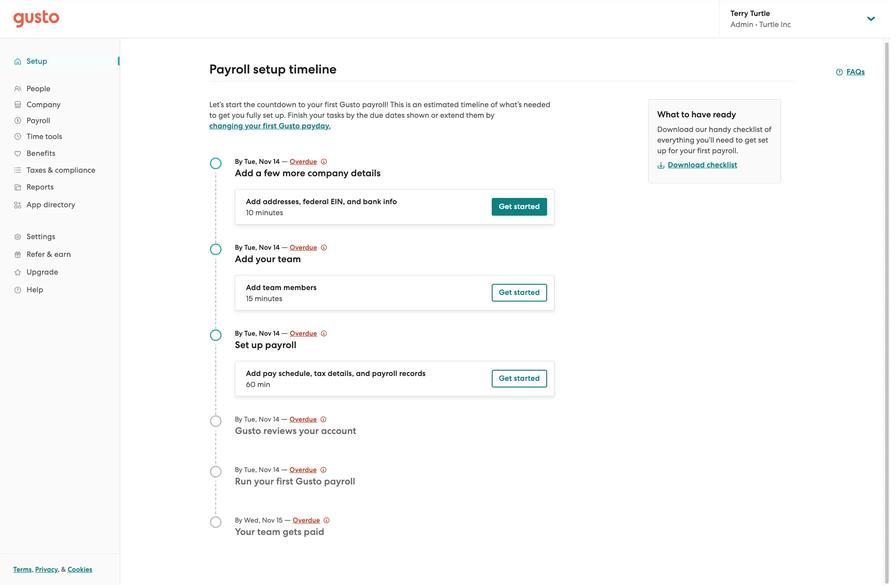 Task type: locate. For each thing, give the bounding box(es) containing it.
and right the ein,
[[347, 197, 361, 206]]

14 up 'few'
[[273, 158, 280, 166]]

team for members
[[263, 283, 282, 292]]

team for gets
[[257, 526, 280, 538]]

by tue, nov 14 — up run at the bottom left of page
[[235, 465, 290, 474]]

1 vertical spatial get
[[745, 136, 756, 144]]

get right need
[[745, 136, 756, 144]]

payroll for payroll
[[27, 116, 50, 125]]

run
[[235, 476, 252, 487]]

up
[[657, 146, 666, 155], [251, 339, 263, 351]]

14 up add your team
[[273, 244, 280, 252]]

2 14 from the top
[[273, 244, 280, 252]]

2 get started from the top
[[499, 288, 540, 297]]

compliance
[[55, 166, 95, 175]]

1 by from the left
[[346, 111, 355, 120]]

2 get started button from the top
[[492, 284, 547, 302]]

your up add team members 15 minutes
[[256, 253, 275, 265]]

, left cookies button at the left bottom of page
[[58, 566, 60, 574]]

2 horizontal spatial payroll
[[372, 369, 397, 378]]

add for add addresses, federal ein, and bank info 10 minutes
[[246, 197, 261, 206]]

overdue button
[[290, 156, 327, 167], [290, 242, 327, 253], [290, 328, 327, 339], [290, 414, 327, 425], [290, 465, 327, 475], [293, 515, 330, 526]]

the up fully
[[244, 100, 255, 109]]

started for add your team
[[514, 288, 540, 297]]

0 vertical spatial and
[[347, 197, 361, 206]]

get for add your team
[[499, 288, 512, 297]]

app directory
[[27, 200, 75, 209]]

terms link
[[13, 566, 32, 574]]

— up add your team
[[281, 243, 288, 252]]

1 vertical spatial circle blank image
[[209, 466, 222, 478]]

2 vertical spatial get started
[[499, 374, 540, 383]]

& left cookies button at the left bottom of page
[[61, 566, 66, 574]]

1 vertical spatial get started button
[[492, 284, 547, 302]]

2 started from the top
[[514, 288, 540, 297]]

nov up run your first gusto payroll
[[259, 466, 271, 474]]

payroll up start
[[209, 62, 250, 77]]

timeline up them
[[461, 100, 489, 109]]

tue, up run at the bottom left of page
[[244, 466, 257, 474]]

0 vertical spatial set
[[263, 111, 273, 120]]

1 vertical spatial checklist
[[707, 160, 737, 170]]

extend
[[440, 111, 464, 120]]

3 by from the top
[[235, 330, 243, 338]]

1 vertical spatial minutes
[[255, 294, 282, 303]]

overdue for few
[[290, 158, 317, 166]]

add inside add addresses, federal ein, and bank info 10 minutes
[[246, 197, 261, 206]]

of
[[491, 100, 498, 109], [764, 125, 772, 134]]

overdue button up tax
[[290, 328, 327, 339]]

cookies
[[68, 566, 92, 574]]

refer
[[27, 250, 45, 259]]

checklist up need
[[733, 125, 763, 134]]

0 vertical spatial turtle
[[750, 9, 770, 18]]

1 horizontal spatial by
[[486, 111, 495, 120]]

nov for first
[[259, 466, 271, 474]]

by right them
[[486, 111, 495, 120]]

5 by tue, nov 14 — from the top
[[235, 465, 290, 474]]

& left earn on the left top of the page
[[47, 250, 52, 259]]

2 by from the left
[[486, 111, 495, 120]]

setup
[[253, 62, 286, 77]]

ein,
[[331, 197, 345, 206]]

1 started from the top
[[514, 202, 540, 211]]

nov for few
[[259, 158, 272, 166]]

15 up your team gets paid
[[276, 517, 283, 525]]

0 horizontal spatial payroll
[[27, 116, 50, 125]]

overdue up 'paid'
[[293, 517, 320, 525]]

tue, for gusto reviews your account
[[244, 416, 257, 424]]

4 by tue, nov 14 — from the top
[[235, 415, 290, 424]]

1 horizontal spatial 15
[[276, 517, 283, 525]]

your up finish
[[307, 100, 323, 109]]

2 vertical spatial &
[[61, 566, 66, 574]]

2 tue, from the top
[[244, 244, 257, 252]]

1 vertical spatial and
[[356, 369, 370, 378]]

2 vertical spatial payroll
[[324, 476, 355, 487]]

payroll up time in the left of the page
[[27, 116, 50, 125]]

account
[[321, 425, 356, 437]]

nov up the a at the left of the page
[[259, 158, 272, 166]]

nov for gets
[[262, 517, 275, 525]]

5 14 from the top
[[273, 466, 279, 474]]

— up reviews
[[281, 415, 288, 424]]

15 for wed,
[[276, 517, 283, 525]]

15
[[246, 294, 253, 303], [276, 517, 283, 525]]

nov
[[259, 158, 272, 166], [259, 244, 272, 252], [259, 330, 272, 338], [259, 416, 271, 424], [259, 466, 271, 474], [262, 517, 275, 525]]

taxes & compliance
[[27, 166, 95, 175]]

team inside add team members 15 minutes
[[263, 283, 282, 292]]

3 get started button from the top
[[492, 370, 547, 388]]

bank
[[363, 197, 381, 206]]

overdue button up 'paid'
[[293, 515, 330, 526]]

4 by from the top
[[235, 416, 242, 424]]

checklist down payroll.
[[707, 160, 737, 170]]

6 by from the top
[[235, 517, 242, 525]]

add for add a few more company details
[[235, 167, 253, 179]]

overdue up set up payroll on the left of page
[[290, 330, 317, 338]]

1 get started button from the top
[[492, 198, 547, 216]]

timeline
[[289, 62, 337, 77], [461, 100, 489, 109]]

1 vertical spatial get started
[[499, 288, 540, 297]]

get started button for set up payroll
[[492, 370, 547, 388]]

estimated
[[424, 100, 459, 109]]

1 by from the top
[[235, 158, 243, 166]]

overdue button for payroll
[[290, 328, 327, 339]]

1 vertical spatial download
[[668, 160, 705, 170]]

0 vertical spatial started
[[514, 202, 540, 211]]

this
[[390, 100, 404, 109]]

by tue, nov 14 — up reviews
[[235, 415, 290, 424]]

the
[[244, 100, 255, 109], [357, 111, 368, 120]]

cookies button
[[68, 564, 92, 575]]

you
[[232, 111, 245, 120]]

tue,
[[244, 158, 257, 166], [244, 244, 257, 252], [244, 330, 257, 338], [244, 416, 257, 424], [244, 466, 257, 474]]

payroll inside dropdown button
[[27, 116, 50, 125]]

15 down add your team
[[246, 294, 253, 303]]

add inside add team members 15 minutes
[[246, 283, 261, 292]]

the left due
[[357, 111, 368, 120]]

directory
[[43, 200, 75, 209]]

1 vertical spatial started
[[514, 288, 540, 297]]

— for team
[[281, 243, 288, 252]]

privacy
[[35, 566, 58, 574]]

overdue up add your team
[[290, 244, 317, 252]]

overdue button up members
[[290, 242, 327, 253]]

your down fully
[[245, 121, 261, 131]]

nov up your team gets paid
[[262, 517, 275, 525]]

0 vertical spatial get started button
[[492, 198, 547, 216]]

2 by from the top
[[235, 244, 243, 252]]

by tue, nov 14 — up add your team
[[235, 243, 290, 252]]

list
[[0, 81, 120, 299]]

add
[[235, 167, 253, 179], [246, 197, 261, 206], [235, 253, 253, 265], [246, 283, 261, 292], [246, 369, 261, 378]]

3 tue, from the top
[[244, 330, 257, 338]]

set inside download our handy checklist of everything you'll need to get set up for your first payroll.
[[758, 136, 768, 144]]

1 vertical spatial team
[[263, 283, 282, 292]]

0 horizontal spatial set
[[263, 111, 273, 120]]

home image
[[13, 10, 59, 28]]

minutes down add your team
[[255, 294, 282, 303]]

start
[[226, 100, 242, 109]]

team down "by wed, nov 15 —"
[[257, 526, 280, 538]]

tue, up the a at the left of the page
[[244, 158, 257, 166]]

payroll for payroll setup timeline
[[209, 62, 250, 77]]

to inside download our handy checklist of everything you'll need to get set up for your first payroll.
[[736, 136, 743, 144]]

gusto inside let's start the countdown to your first gusto payroll! this is an estimated                     timeline of what's needed to get you fully set up.
[[340, 100, 360, 109]]

overdue up gusto reviews your account
[[290, 416, 317, 424]]

up right set
[[251, 339, 263, 351]]

shown
[[407, 111, 429, 120]]

benefits link
[[9, 145, 111, 161]]

tue, down 60
[[244, 416, 257, 424]]

for
[[668, 146, 678, 155]]

set up changing your first gusto payday. 'button' on the top of the page
[[263, 111, 273, 120]]

1 14 from the top
[[273, 158, 280, 166]]

tue, up add your team
[[244, 244, 257, 252]]

time
[[27, 132, 43, 141]]

by tue, nov 14 — up set up payroll on the left of page
[[235, 329, 290, 338]]

nov up reviews
[[259, 416, 271, 424]]

1 vertical spatial the
[[357, 111, 368, 120]]

1 horizontal spatial timeline
[[461, 100, 489, 109]]

1 vertical spatial get
[[499, 288, 512, 297]]

0 vertical spatial of
[[491, 100, 498, 109]]

overdue button up run your first gusto payroll
[[290, 465, 327, 475]]

0 horizontal spatial payroll
[[265, 339, 296, 351]]

0 vertical spatial checklist
[[733, 125, 763, 134]]

run your first gusto payroll
[[235, 476, 355, 487]]

get inside let's start the countdown to your first gusto payroll! this is an estimated                     timeline of what's needed to get you fully set up.
[[218, 111, 230, 120]]

overdue button for few
[[290, 156, 327, 167]]

terms
[[13, 566, 32, 574]]

0 horizontal spatial ,
[[32, 566, 34, 574]]

1 , from the left
[[32, 566, 34, 574]]

0 vertical spatial up
[[657, 146, 666, 155]]

need
[[716, 136, 734, 144]]

your right for
[[680, 146, 695, 155]]

0 vertical spatial timeline
[[289, 62, 337, 77]]

1 horizontal spatial the
[[357, 111, 368, 120]]

, left the privacy link at left bottom
[[32, 566, 34, 574]]

2 vertical spatial get started button
[[492, 370, 547, 388]]

what's
[[499, 100, 522, 109]]

refer & earn link
[[9, 246, 111, 262]]

add inside add pay schedule, tax details, and payroll records 60 min
[[246, 369, 261, 378]]

5 by from the top
[[235, 466, 242, 474]]

upgrade link
[[9, 264, 111, 280]]

15 inside add team members 15 minutes
[[246, 294, 253, 303]]

0 vertical spatial payroll
[[265, 339, 296, 351]]

timeline inside let's start the countdown to your first gusto payroll! this is an estimated                     timeline of what's needed to get you fully set up.
[[461, 100, 489, 109]]

overdue button up gusto reviews your account
[[290, 414, 327, 425]]

by for add your team
[[235, 244, 243, 252]]

14 for first
[[273, 466, 279, 474]]

minutes inside add addresses, federal ein, and bank info 10 minutes
[[255, 208, 283, 217]]

0 horizontal spatial by
[[346, 111, 355, 120]]

— for first
[[281, 465, 288, 474]]

0 vertical spatial the
[[244, 100, 255, 109]]

payday.
[[302, 121, 331, 131]]

info
[[383, 197, 397, 206]]

list containing people
[[0, 81, 120, 299]]

1 vertical spatial of
[[764, 125, 772, 134]]

minutes inside add team members 15 minutes
[[255, 294, 282, 303]]

by tue, nov 14 — up the a at the left of the page
[[235, 157, 290, 166]]

by tue, nov 14 — for first
[[235, 465, 290, 474]]

circle blank image for run your first gusto payroll
[[209, 466, 222, 478]]

0 vertical spatial team
[[278, 253, 301, 265]]

people button
[[9, 81, 111, 97]]

nov up add your team
[[259, 244, 272, 252]]

timeline right setup
[[289, 62, 337, 77]]

by for your team gets paid
[[235, 517, 242, 525]]

4 tue, from the top
[[244, 416, 257, 424]]

up left for
[[657, 146, 666, 155]]

3 by tue, nov 14 — from the top
[[235, 329, 290, 338]]

tue, up set
[[244, 330, 257, 338]]

— up more
[[281, 157, 288, 166]]

0 vertical spatial download
[[657, 125, 694, 134]]

— for few
[[281, 157, 288, 166]]

get
[[218, 111, 230, 120], [745, 136, 756, 144]]

14 up set up payroll on the left of page
[[273, 330, 280, 338]]

turtle up • on the right of the page
[[750, 9, 770, 18]]

nov for payroll
[[259, 330, 272, 338]]

setup
[[27, 57, 47, 66]]

0 vertical spatial get
[[499, 202, 512, 211]]

overdue button up add a few more company details
[[290, 156, 327, 167]]

paid
[[304, 526, 324, 538]]

overdue up add a few more company details
[[290, 158, 317, 166]]

& inside dropdown button
[[48, 166, 53, 175]]

minutes down addresses,
[[255, 208, 283, 217]]

gets
[[283, 526, 302, 538]]

0 vertical spatial get started
[[499, 202, 540, 211]]

1 vertical spatial set
[[758, 136, 768, 144]]

by right the tasks on the left top of the page
[[346, 111, 355, 120]]

your inside download our handy checklist of everything you'll need to get set up for your first payroll.
[[680, 146, 695, 155]]

download down for
[[668, 160, 705, 170]]

— up run your first gusto payroll
[[281, 465, 288, 474]]

1 vertical spatial payroll
[[27, 116, 50, 125]]

nov up set up payroll on the left of page
[[259, 330, 272, 338]]

0 vertical spatial minutes
[[255, 208, 283, 217]]

1 horizontal spatial get
[[745, 136, 756, 144]]

2 vertical spatial get
[[499, 374, 512, 383]]

download inside download our handy checklist of everything you'll need to get set up for your first payroll.
[[657, 125, 694, 134]]

1 vertical spatial up
[[251, 339, 263, 351]]

tue, for add a few more company details
[[244, 158, 257, 166]]

let's
[[209, 100, 224, 109]]

records
[[399, 369, 426, 378]]

your up payday.
[[309, 111, 325, 120]]

1 vertical spatial payroll
[[372, 369, 397, 378]]

the inside the finish your tasks by the due dates shown or extend them by changing your first gusto payday.
[[357, 111, 368, 120]]

&
[[48, 166, 53, 175], [47, 250, 52, 259], [61, 566, 66, 574]]

2 vertical spatial circle blank image
[[209, 516, 222, 529]]

— for payroll
[[281, 329, 288, 338]]

download
[[657, 125, 694, 134], [668, 160, 705, 170]]

15 inside "by wed, nov 15 —"
[[276, 517, 283, 525]]

tue, for add your team
[[244, 244, 257, 252]]

1 horizontal spatial payroll
[[324, 476, 355, 487]]

first down up.
[[263, 121, 277, 131]]

1 get started from the top
[[499, 202, 540, 211]]

& right taxes on the top of page
[[48, 166, 53, 175]]

2 , from the left
[[58, 566, 60, 574]]

1 horizontal spatial of
[[764, 125, 772, 134]]

circle blank image
[[209, 415, 222, 428], [209, 466, 222, 478], [209, 516, 222, 529]]

payroll
[[265, 339, 296, 351], [372, 369, 397, 378], [324, 476, 355, 487]]

and
[[347, 197, 361, 206], [356, 369, 370, 378]]

earn
[[54, 250, 71, 259]]

1 horizontal spatial payroll
[[209, 62, 250, 77]]

3 started from the top
[[514, 374, 540, 383]]

0 horizontal spatial of
[[491, 100, 498, 109]]

14 up run your first gusto payroll
[[273, 466, 279, 474]]

1 horizontal spatial up
[[657, 146, 666, 155]]

and right details,
[[356, 369, 370, 378]]

2 by tue, nov 14 — from the top
[[235, 243, 290, 252]]

0 vertical spatial 15
[[246, 294, 253, 303]]

— up gets
[[284, 516, 291, 525]]

3 circle blank image from the top
[[209, 516, 222, 529]]

0 vertical spatial circle blank image
[[209, 415, 222, 428]]

download checklist link
[[657, 160, 737, 170]]

1 vertical spatial 15
[[276, 517, 283, 525]]

first up the tasks on the left top of the page
[[325, 100, 338, 109]]

an
[[413, 100, 422, 109]]

1 horizontal spatial ,
[[58, 566, 60, 574]]

by tue, nov 14 — for your
[[235, 415, 290, 424]]

team up members
[[278, 253, 301, 265]]

turtle right • on the right of the page
[[759, 20, 779, 29]]

by for run your first gusto payroll
[[235, 466, 242, 474]]

tue, for set up payroll
[[244, 330, 257, 338]]

0 vertical spatial get
[[218, 111, 230, 120]]

download up everything
[[657, 125, 694, 134]]

first down you'll
[[697, 146, 710, 155]]

1 vertical spatial timeline
[[461, 100, 489, 109]]

overdue button for first
[[290, 465, 327, 475]]

1 vertical spatial &
[[47, 250, 52, 259]]

refer & earn
[[27, 250, 71, 259]]

finish
[[288, 111, 308, 120]]

0 horizontal spatial the
[[244, 100, 255, 109]]

overdue up run your first gusto payroll
[[290, 466, 317, 474]]

up.
[[275, 111, 286, 120]]

15 for team
[[246, 294, 253, 303]]

overdue button for your
[[290, 414, 327, 425]]

1 by tue, nov 14 — from the top
[[235, 157, 290, 166]]

our
[[695, 125, 707, 134]]

nov inside "by wed, nov 15 —"
[[262, 517, 275, 525]]

4 14 from the top
[[273, 416, 279, 424]]

everything
[[657, 136, 694, 144]]

1 horizontal spatial set
[[758, 136, 768, 144]]

min
[[257, 380, 270, 389]]

2 vertical spatial team
[[257, 526, 280, 538]]

2 get from the top
[[499, 288, 512, 297]]

0 horizontal spatial get
[[218, 111, 230, 120]]

by inside "by wed, nov 15 —"
[[235, 517, 242, 525]]

0 vertical spatial &
[[48, 166, 53, 175]]

14 up reviews
[[273, 416, 279, 424]]

minutes
[[255, 208, 283, 217], [255, 294, 282, 303]]

to right need
[[736, 136, 743, 144]]

— up set up payroll on the left of page
[[281, 329, 288, 338]]

1 circle blank image from the top
[[209, 415, 222, 428]]

0 vertical spatial payroll
[[209, 62, 250, 77]]

team left members
[[263, 283, 282, 292]]

3 get started from the top
[[499, 374, 540, 383]]

set right need
[[758, 136, 768, 144]]

payroll inside add pay schedule, tax details, and payroll records 60 min
[[372, 369, 397, 378]]

2 vertical spatial started
[[514, 374, 540, 383]]

1 tue, from the top
[[244, 158, 257, 166]]

2 circle blank image from the top
[[209, 466, 222, 478]]

0 horizontal spatial 15
[[246, 294, 253, 303]]

3 get from the top
[[499, 374, 512, 383]]

—
[[281, 157, 288, 166], [281, 243, 288, 252], [281, 329, 288, 338], [281, 415, 288, 424], [281, 465, 288, 474], [284, 516, 291, 525]]

get up changing
[[218, 111, 230, 120]]

3 14 from the top
[[273, 330, 280, 338]]

5 tue, from the top
[[244, 466, 257, 474]]



Task type: describe. For each thing, give the bounding box(es) containing it.
details
[[351, 167, 381, 179]]

tasks
[[327, 111, 344, 120]]

add for add team members 15 minutes
[[246, 283, 261, 292]]

your inside let's start the countdown to your first gusto payroll! this is an estimated                     timeline of what's needed to get you fully set up.
[[307, 100, 323, 109]]

tax
[[314, 369, 326, 378]]

by tue, nov 14 — for team
[[235, 243, 290, 252]]

first inside let's start the countdown to your first gusto payroll! this is an estimated                     timeline of what's needed to get you fully set up.
[[325, 100, 338, 109]]

of inside download our handy checklist of everything you'll need to get set up for your first payroll.
[[764, 125, 772, 134]]

terms , privacy , & cookies
[[13, 566, 92, 574]]

faqs button
[[836, 67, 865, 78]]

to up finish
[[298, 100, 305, 109]]

nov for your
[[259, 416, 271, 424]]

payroll setup timeline
[[209, 62, 337, 77]]

get inside download our handy checklist of everything you'll need to get set up for your first payroll.
[[745, 136, 756, 144]]

up inside download our handy checklist of everything you'll need to get set up for your first payroll.
[[657, 146, 666, 155]]

what to have ready
[[657, 109, 736, 120]]

company button
[[9, 97, 111, 113]]

set inside let's start the countdown to your first gusto payroll! this is an estimated                     timeline of what's needed to get you fully set up.
[[263, 111, 273, 120]]

add for add your team
[[235, 253, 253, 265]]

set
[[235, 339, 249, 351]]

— for gets
[[284, 516, 291, 525]]

few
[[264, 167, 280, 179]]

schedule,
[[279, 369, 312, 378]]

upgrade
[[27, 268, 58, 276]]

them
[[466, 111, 484, 120]]

nov for team
[[259, 244, 272, 252]]

add a few more company details
[[235, 167, 381, 179]]

time tools
[[27, 132, 62, 141]]

federal
[[303, 197, 329, 206]]

pay
[[263, 369, 277, 378]]

and inside add pay schedule, tax details, and payroll records 60 min
[[356, 369, 370, 378]]

overdue button for team
[[290, 242, 327, 253]]

circle blank image for your team gets paid
[[209, 516, 222, 529]]

settings
[[27, 232, 55, 241]]

to left have
[[681, 109, 689, 120]]

benefits
[[27, 149, 55, 158]]

the inside let's start the countdown to your first gusto payroll! this is an estimated                     timeline of what's needed to get you fully set up.
[[244, 100, 255, 109]]

14 for your
[[273, 416, 279, 424]]

of inside let's start the countdown to your first gusto payroll! this is an estimated                     timeline of what's needed to get you fully set up.
[[491, 100, 498, 109]]

have
[[691, 109, 711, 120]]

by wed, nov 15 —
[[235, 516, 293, 525]]

set up payroll
[[235, 339, 296, 351]]

taxes & compliance button
[[9, 162, 111, 178]]

payroll button
[[9, 113, 111, 128]]

and inside add addresses, federal ein, and bank info 10 minutes
[[347, 197, 361, 206]]

gusto inside the finish your tasks by the due dates shown or extend them by changing your first gusto payday.
[[279, 121, 300, 131]]

0 horizontal spatial up
[[251, 339, 263, 351]]

gusto navigation element
[[0, 38, 120, 313]]

to down let's
[[209, 111, 217, 120]]

overdue for gets
[[293, 517, 320, 525]]

faqs
[[847, 67, 865, 77]]

what
[[657, 109, 679, 120]]

or
[[431, 111, 438, 120]]

company
[[308, 167, 349, 179]]

a
[[256, 167, 262, 179]]

tue, for run your first gusto payroll
[[244, 466, 257, 474]]

overdue button for gets
[[293, 515, 330, 526]]

by tue, nov 14 — for payroll
[[235, 329, 290, 338]]

overdue for team
[[290, 244, 317, 252]]

company
[[27, 100, 61, 109]]

admin
[[731, 20, 753, 29]]

10
[[246, 208, 254, 217]]

•
[[755, 20, 757, 29]]

ready
[[713, 109, 736, 120]]

reports
[[27, 183, 54, 191]]

add pay schedule, tax details, and payroll records 60 min
[[246, 369, 426, 389]]

terry turtle admin • turtle inc
[[731, 9, 791, 29]]

download for download our handy checklist of everything you'll need to get set up for your first payroll.
[[657, 125, 694, 134]]

you'll
[[696, 136, 714, 144]]

details,
[[328, 369, 354, 378]]

is
[[406, 100, 411, 109]]

1 vertical spatial turtle
[[759, 20, 779, 29]]

0 horizontal spatial timeline
[[289, 62, 337, 77]]

addresses,
[[263, 197, 301, 206]]

60
[[246, 380, 255, 389]]

inc
[[781, 20, 791, 29]]

by for set up payroll
[[235, 330, 243, 338]]

your
[[235, 526, 255, 538]]

overdue for first
[[290, 466, 317, 474]]

first inside the finish your tasks by the due dates shown or extend them by changing your first gusto payday.
[[263, 121, 277, 131]]

get started button for add your team
[[492, 284, 547, 302]]

taxes
[[27, 166, 46, 175]]

due
[[370, 111, 383, 120]]

more
[[282, 167, 305, 179]]

started for set up payroll
[[514, 374, 540, 383]]

gusto reviews your account
[[235, 425, 356, 437]]

add your team
[[235, 253, 301, 265]]

download for download checklist
[[668, 160, 705, 170]]

privacy link
[[35, 566, 58, 574]]

dates
[[385, 111, 405, 120]]

reports link
[[9, 179, 111, 195]]

overdue for your
[[290, 416, 317, 424]]

14 for payroll
[[273, 330, 280, 338]]

members
[[283, 283, 317, 292]]

add team members 15 minutes
[[246, 283, 317, 303]]

payroll!
[[362, 100, 388, 109]]

setup link
[[9, 53, 111, 69]]

your right reviews
[[299, 425, 319, 437]]

handy
[[709, 125, 731, 134]]

1 get from the top
[[499, 202, 512, 211]]

tools
[[45, 132, 62, 141]]

fully
[[246, 111, 261, 120]]

& for earn
[[47, 250, 52, 259]]

14 for few
[[273, 158, 280, 166]]

changing
[[209, 121, 243, 131]]

download our handy checklist of everything you'll need to get set up for your first payroll.
[[657, 125, 772, 155]]

changing your first gusto payday. button
[[209, 121, 331, 132]]

— for your
[[281, 415, 288, 424]]

by for add a few more company details
[[235, 158, 243, 166]]

time tools button
[[9, 128, 111, 144]]

app
[[27, 200, 41, 209]]

by for gusto reviews your account
[[235, 416, 242, 424]]

needed
[[524, 100, 550, 109]]

& for compliance
[[48, 166, 53, 175]]

circle blank image for gusto reviews your account
[[209, 415, 222, 428]]

people
[[27, 84, 50, 93]]

overdue for payroll
[[290, 330, 317, 338]]

checklist inside download our handy checklist of everything you'll need to get set up for your first payroll.
[[733, 125, 763, 134]]

first inside download our handy checklist of everything you'll need to get set up for your first payroll.
[[697, 146, 710, 155]]

by tue, nov 14 — for few
[[235, 157, 290, 166]]

reviews
[[263, 425, 297, 437]]

get started for team
[[499, 288, 540, 297]]

download checklist
[[668, 160, 737, 170]]

countdown
[[257, 100, 296, 109]]

get started for payroll
[[499, 374, 540, 383]]

finish your tasks by the due dates shown or extend them by changing your first gusto payday.
[[209, 111, 495, 131]]

add for add pay schedule, tax details, and payroll records 60 min
[[246, 369, 261, 378]]

your right run at the bottom left of page
[[254, 476, 274, 487]]

first right run at the bottom left of page
[[276, 476, 293, 487]]

get for set up payroll
[[499, 374, 512, 383]]

14 for team
[[273, 244, 280, 252]]



Task type: vqa. For each thing, say whether or not it's contained in the screenshot.
Benefit associated with Benefit details
no



